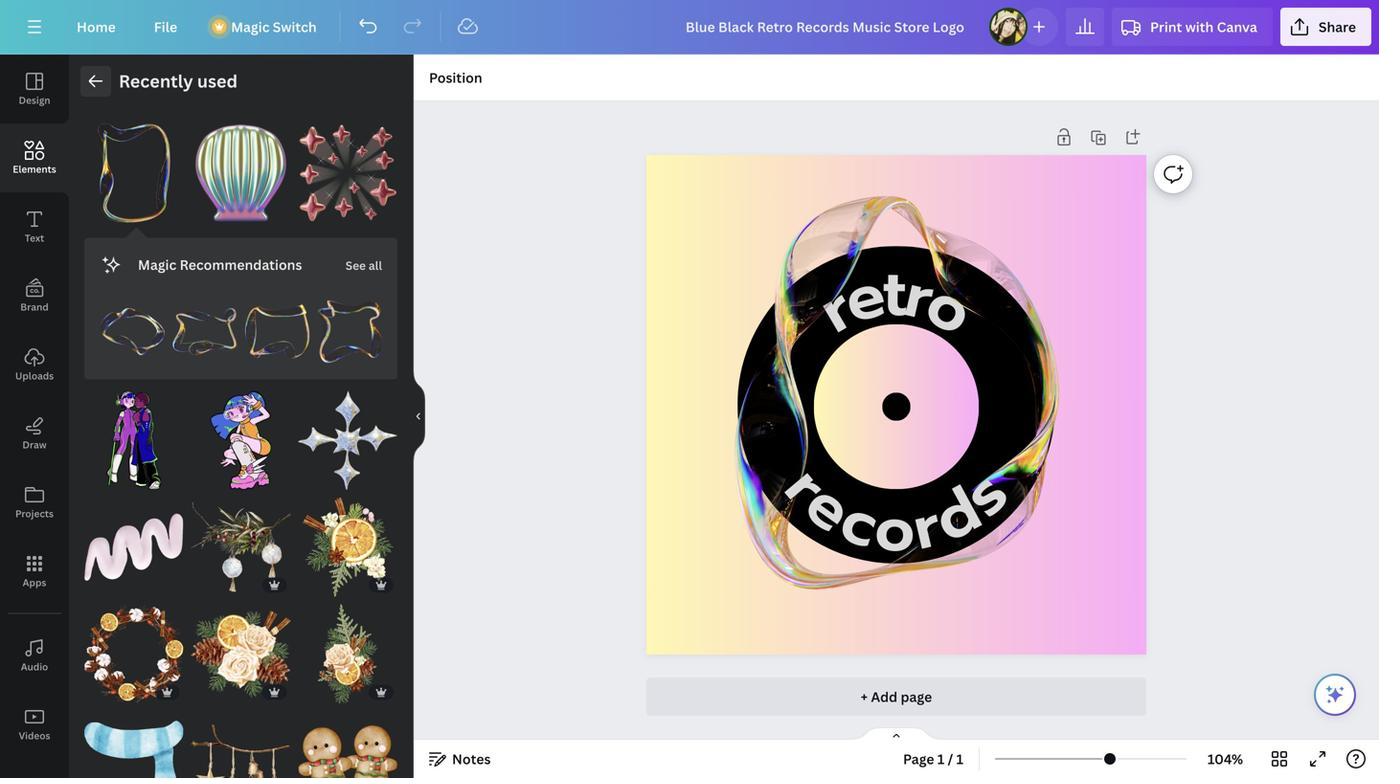 Task type: locate. For each thing, give the bounding box(es) containing it.
file
[[154, 18, 177, 36]]

text
[[25, 232, 44, 245]]

hide image
[[413, 371, 425, 463]]

0 horizontal spatial 1
[[938, 750, 945, 769]]

blue cozy winter scarf watercolor image
[[84, 712, 184, 779]]

home
[[77, 18, 116, 36]]

1 horizontal spatial magic
[[231, 18, 270, 36]]

see all button
[[344, 246, 384, 284]]

s
[[941, 450, 1030, 539]]

1 1 from the left
[[938, 750, 945, 769]]

canva assistant image
[[1324, 684, 1347, 707]]

2 1 from the left
[[956, 750, 964, 769]]

page 1 / 1
[[903, 750, 964, 769]]

draw
[[22, 439, 47, 452]]

1
[[938, 750, 945, 769], [956, 750, 964, 769]]

holographic chrome decorative stars image
[[298, 124, 397, 223]]

christmas bouquet with dried orange. image for fragrant natural vine wreath decorated with dried orange fruits, cotton flowers, cinnamon, anise, and rosehip berries. christmas wreath. image
[[298, 605, 397, 704]]

holographic chrome decorative shell image
[[191, 124, 291, 223]]

0 vertical spatial magic
[[231, 18, 270, 36]]

notes
[[452, 750, 491, 769]]

audio
[[21, 661, 48, 674]]

magic left switch
[[231, 18, 270, 36]]

used
[[197, 69, 238, 93]]

+ add page
[[861, 688, 932, 706]]

Design title text field
[[670, 8, 982, 46]]

1 vertical spatial magic
[[138, 256, 177, 274]]

1 right the /
[[956, 750, 964, 769]]

104%
[[1208, 750, 1243, 769]]

0 horizontal spatial r
[[762, 447, 851, 527]]

page
[[903, 750, 934, 769]]

position
[[429, 68, 482, 87]]

elements
[[13, 163, 56, 176]]

with
[[1185, 18, 1214, 36]]

brand button
[[0, 261, 69, 330]]

transparent liquid blob frame image
[[84, 124, 184, 223], [100, 299, 164, 364], [172, 299, 237, 364], [245, 299, 310, 364], [317, 299, 382, 364]]

videos
[[19, 730, 50, 743]]

1 horizontal spatial 1
[[956, 750, 964, 769]]

104% button
[[1194, 744, 1257, 775]]

draw button
[[0, 399, 69, 468]]

design button
[[0, 55, 69, 124]]

1 left the /
[[938, 750, 945, 769]]

christmas bouquet with dried orange. image
[[298, 498, 397, 597], [191, 605, 291, 704], [298, 605, 397, 704]]

0 horizontal spatial magic
[[138, 256, 177, 274]]

apps button
[[0, 537, 69, 606]]

r
[[762, 447, 851, 527], [903, 478, 950, 576]]

group
[[84, 112, 184, 223], [191, 112, 291, 223], [298, 112, 397, 223], [100, 288, 164, 364], [172, 288, 237, 364], [245, 288, 310, 364], [317, 288, 382, 364], [191, 380, 291, 490], [84, 391, 184, 490], [298, 391, 397, 490], [84, 487, 184, 597], [191, 487, 291, 597], [298, 487, 397, 597], [84, 594, 184, 704], [191, 594, 291, 704], [298, 605, 397, 704], [84, 701, 184, 779], [298, 701, 397, 779], [191, 712, 291, 779]]

design
[[19, 94, 50, 107]]

home link
[[61, 8, 131, 46]]

watercolor  christmas decorated twig illustration image
[[191, 498, 291, 597]]

magic inside button
[[231, 18, 270, 36]]

uploads
[[15, 370, 54, 383]]

file button
[[139, 8, 193, 46]]

magic left recommendations
[[138, 256, 177, 274]]

add
[[871, 688, 898, 706]]

switch
[[273, 18, 317, 36]]

text button
[[0, 193, 69, 261]]

magic
[[231, 18, 270, 36], [138, 256, 177, 274]]

print
[[1150, 18, 1182, 36]]

magic switch button
[[200, 8, 332, 46]]

magic recommendations
[[138, 256, 302, 274]]



Task type: describe. For each thing, give the bounding box(es) containing it.
projects button
[[0, 468, 69, 537]]

all
[[369, 258, 382, 274]]

side panel tab list
[[0, 55, 69, 779]]

elements button
[[0, 124, 69, 193]]

share button
[[1280, 8, 1372, 46]]

watercolor gingerbread image
[[298, 712, 397, 779]]

uploads button
[[0, 330, 69, 399]]

christmas ornaments image
[[191, 712, 291, 779]]

apps
[[23, 577, 46, 590]]

magic for magic recommendations
[[138, 256, 177, 274]]

page
[[901, 688, 932, 706]]

print with canva button
[[1112, 8, 1273, 46]]

+ add page button
[[646, 678, 1146, 716]]

print with canva
[[1150, 18, 1257, 36]]

videos button
[[0, 691, 69, 760]]

show pages image
[[850, 727, 942, 742]]

magic for magic switch
[[231, 18, 270, 36]]

1 horizontal spatial r
[[903, 478, 950, 576]]

share
[[1319, 18, 1356, 36]]

c
[[828, 473, 891, 574]]

canva
[[1217, 18, 1257, 36]]

notes button
[[421, 744, 498, 775]]

magic switch
[[231, 18, 317, 36]]

recommendations
[[180, 256, 302, 274]]

+
[[861, 688, 868, 706]]

/
[[948, 750, 953, 769]]

brand
[[20, 301, 49, 314]]

position button
[[421, 62, 490, 93]]

d
[[916, 464, 998, 567]]

recently
[[119, 69, 193, 93]]

projects
[[15, 508, 54, 521]]

e
[[786, 458, 872, 557]]

y2k futurism cyber friends image
[[84, 391, 184, 490]]

glossy curvy 3d brutalist cross image
[[298, 391, 397, 490]]

see
[[345, 258, 366, 274]]

see all
[[345, 258, 382, 274]]

christmas bouquet with dried orange. image for 3d makeup & beauty product smears gel cream image at the bottom left
[[298, 498, 397, 597]]

y2k futurism cyber girl image
[[191, 391, 291, 490]]

main menu bar
[[0, 0, 1379, 55]]

o
[[873, 482, 917, 578]]

audio button
[[0, 622, 69, 691]]

recently used
[[119, 69, 238, 93]]

fragrant natural vine wreath decorated with dried orange fruits, cotton flowers, cinnamon, anise, and rosehip berries. christmas wreath. image
[[84, 605, 184, 704]]

3d makeup & beauty product smears gel cream image
[[84, 498, 184, 597]]



Task type: vqa. For each thing, say whether or not it's contained in the screenshot.
Position 'dropdown button'
yes



